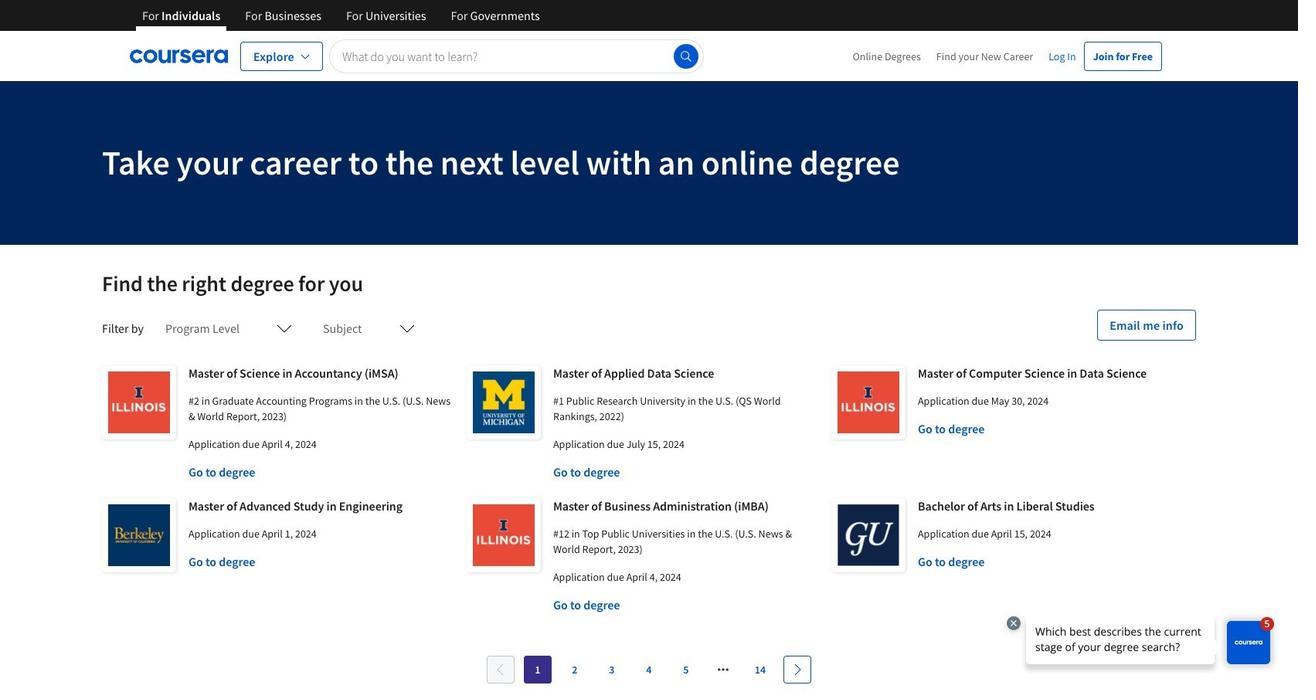 Task type: locate. For each thing, give the bounding box(es) containing it.
banner navigation
[[130, 0, 552, 31]]

go to next page image
[[791, 664, 804, 676]]

None search field
[[329, 39, 704, 73]]

university of illinois at urbana-champaign image
[[102, 366, 176, 440], [831, 366, 906, 440], [467, 498, 541, 573]]

What do you want to learn? text field
[[329, 39, 704, 73]]



Task type: describe. For each thing, give the bounding box(es) containing it.
1 horizontal spatial university of illinois at urbana-champaign image
[[467, 498, 541, 573]]

coursera image
[[130, 44, 228, 68]]

university of california, berkeley image
[[102, 498, 176, 573]]

georgetown university image
[[831, 498, 906, 573]]

university of michigan image
[[467, 366, 541, 440]]

0 horizontal spatial university of illinois at urbana-champaign image
[[102, 366, 176, 440]]

2 horizontal spatial university of illinois at urbana-champaign image
[[831, 366, 906, 440]]



Task type: vqa. For each thing, say whether or not it's contained in the screenshot.
first "SHOW MORE" from the top of the page
no



